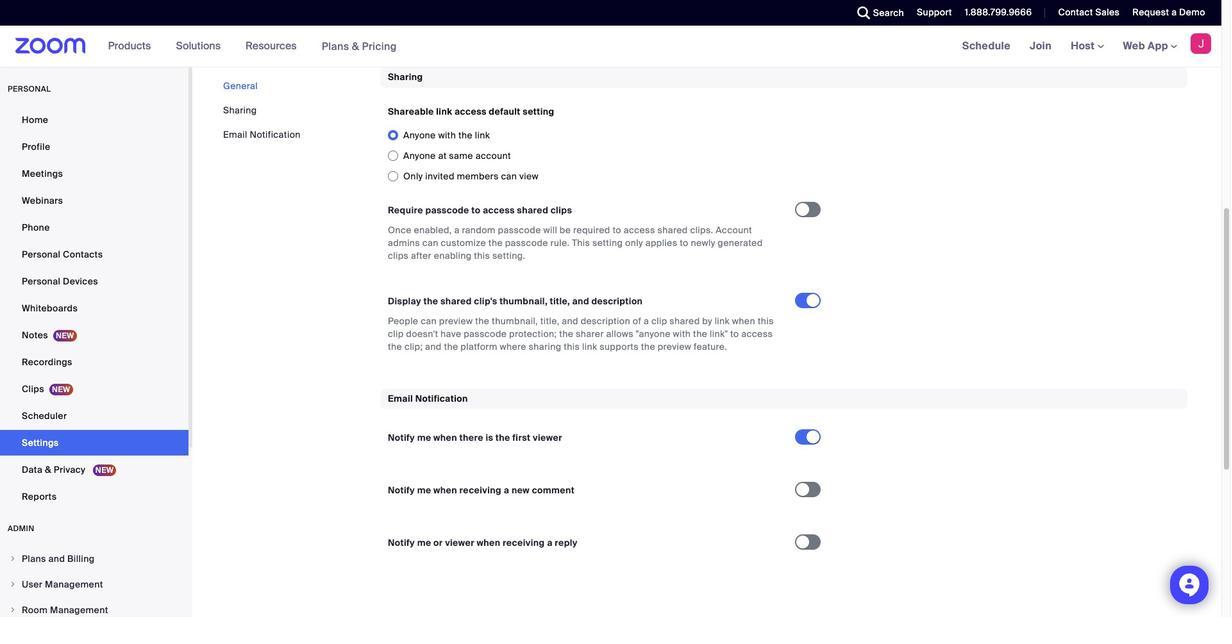 Task type: describe. For each thing, give the bounding box(es) containing it.
shareable
[[388, 106, 434, 117]]

webinars
[[22, 195, 63, 206]]

admin menu menu
[[0, 547, 189, 618]]

plans & pricing
[[322, 39, 397, 53]]

sharing
[[529, 341, 561, 353]]

phone
[[22, 222, 50, 233]]

shared inside people can preview the thumbnail, title, and description of a clip shared by link when this clip doesn't have passcode protection; the sharer allows "anyone with the link" to access the clip; and the platform where sharing this link supports the preview feature.
[[670, 315, 700, 327]]

and down doesn't
[[425, 341, 442, 353]]

0 vertical spatial viewer
[[533, 432, 562, 444]]

profile
[[22, 141, 50, 153]]

banner containing products
[[0, 26, 1222, 67]]

personal
[[8, 84, 51, 94]]

access inside once enabled, a random passcode will be required to access shared clips. account admins can customize the passcode rule. this setting only applies to newly generated clips after enabling this setting.
[[624, 224, 655, 236]]

account
[[716, 224, 752, 236]]

can inside people can preview the thumbnail, title, and description of a clip shared by link when this clip doesn't have passcode protection; the sharer allows "anyone with the link" to access the clip; and the platform where sharing this link supports the preview feature.
[[421, 315, 437, 327]]

contacts
[[63, 249, 103, 260]]

to left newly
[[680, 237, 689, 249]]

the inside email notification element
[[496, 432, 510, 444]]

request
[[1133, 6, 1169, 18]]

email inside menu bar
[[223, 129, 247, 140]]

webinars link
[[0, 188, 189, 214]]

feature.
[[694, 341, 727, 353]]

right image
[[9, 607, 17, 614]]

user
[[22, 579, 43, 591]]

pricing
[[362, 39, 397, 53]]

room management menu item
[[0, 598, 189, 618]]

sharing link
[[223, 105, 257, 116]]

and up sharer
[[562, 315, 578, 327]]

customize
[[441, 237, 486, 249]]

home link
[[0, 107, 189, 133]]

0 horizontal spatial email notification
[[223, 129, 301, 140]]

clips
[[22, 383, 44, 395]]

with inside option group
[[438, 129, 456, 141]]

and up people can preview the thumbnail, title, and description of a clip shared by link when this clip doesn't have passcode protection; the sharer allows "anyone with the link" to access the clip; and the platform where sharing this link supports the preview feature.
[[572, 295, 589, 307]]

first
[[513, 432, 531, 444]]

recordings link
[[0, 349, 189, 375]]

& for pricing
[[352, 39, 359, 53]]

anyone with the link
[[403, 129, 490, 141]]

admins
[[388, 237, 420, 249]]

after
[[411, 250, 432, 261]]

is
[[486, 432, 493, 444]]

display
[[388, 295, 421, 307]]

allow viewers to post comments
[[403, 17, 544, 28]]

at
[[438, 150, 447, 161]]

0 vertical spatial can
[[501, 170, 517, 182]]

will
[[543, 224, 557, 236]]

account
[[476, 150, 511, 161]]

room
[[22, 605, 48, 616]]

notify me when receiving a new comment
[[388, 485, 575, 496]]

1.888.799.9666
[[965, 6, 1032, 18]]

right image for plans
[[9, 555, 17, 563]]

a left reply
[[547, 537, 553, 549]]

billing
[[67, 553, 95, 565]]

access up anyone with the link
[[455, 106, 487, 117]]

0 horizontal spatial setting
[[523, 106, 554, 117]]

me for there
[[417, 432, 431, 444]]

1 vertical spatial receiving
[[503, 537, 545, 549]]

a inside people can preview the thumbnail, title, and description of a clip shared by link when this clip doesn't have passcode protection; the sharer allows "anyone with the link" to access the clip; and the platform where sharing this link supports the preview feature.
[[644, 315, 649, 327]]

me for receiving
[[417, 485, 431, 496]]

resources
[[246, 39, 297, 53]]

newly
[[691, 237, 715, 249]]

anyone for anyone at same account
[[403, 150, 436, 161]]

right image for user
[[9, 581, 17, 589]]

app
[[1148, 39, 1168, 53]]

1 horizontal spatial notification
[[415, 393, 468, 404]]

home
[[22, 114, 48, 126]]

the right display
[[424, 295, 438, 307]]

devices
[[63, 276, 98, 287]]

when inside people can preview the thumbnail, title, and description of a clip shared by link when this clip doesn't have passcode protection; the sharer allows "anyone with the link" to access the clip; and the platform where sharing this link supports the preview feature.
[[732, 315, 755, 327]]

plans for plans & pricing
[[322, 39, 349, 53]]

anyone for anyone with the link
[[403, 129, 436, 141]]

product information navigation
[[99, 26, 407, 67]]

description for the
[[581, 315, 630, 327]]

default
[[489, 106, 521, 117]]

support
[[917, 6, 952, 18]]

once
[[388, 224, 412, 236]]

only
[[625, 237, 643, 249]]

when right or at the bottom left
[[477, 537, 500, 549]]

0 vertical spatial preview
[[439, 315, 473, 327]]

host button
[[1071, 39, 1104, 53]]

schedule link
[[953, 26, 1020, 67]]

only invited members can view
[[403, 170, 539, 182]]

link inside option group
[[475, 129, 490, 141]]

notes link
[[0, 323, 189, 348]]

phone link
[[0, 215, 189, 240]]

sharing inside menu bar
[[223, 105, 257, 116]]

join
[[1030, 39, 1052, 53]]

sharing element
[[380, 68, 1188, 369]]

to inside people can preview the thumbnail, title, and description of a clip shared by link when this clip doesn't have passcode protection; the sharer allows "anyone with the link" to access the clip; and the platform where sharing this link supports the preview feature.
[[730, 328, 739, 340]]

personal devices
[[22, 276, 98, 287]]

profile picture image
[[1191, 33, 1211, 54]]

members
[[457, 170, 499, 182]]

1 horizontal spatial sharing
[[388, 71, 423, 83]]

sales
[[1096, 6, 1120, 18]]

description for clip's
[[592, 295, 643, 307]]

people can preview the thumbnail, title, and description of a clip shared by link when this clip doesn't have passcode protection; the sharer allows "anyone with the link" to access the clip; and the platform where sharing this link supports the preview feature.
[[388, 315, 774, 353]]

and inside plans and billing menu item
[[48, 553, 65, 565]]

anyone at same account
[[403, 150, 511, 161]]

the down the by
[[693, 328, 708, 340]]

new
[[512, 485, 530, 496]]

request a demo
[[1133, 6, 1206, 18]]

resources button
[[246, 26, 302, 67]]

access up random
[[483, 204, 515, 216]]

products button
[[108, 26, 157, 67]]

comment
[[532, 485, 575, 496]]

the left sharer
[[559, 328, 574, 340]]

2 horizontal spatial this
[[758, 315, 774, 327]]

settings
[[22, 437, 59, 449]]

passcode inside people can preview the thumbnail, title, and description of a clip shared by link when this clip doesn't have passcode protection; the sharer allows "anyone with the link" to access the clip; and the platform where sharing this link supports the preview feature.
[[464, 328, 507, 340]]

of
[[633, 315, 641, 327]]

1 horizontal spatial preview
[[658, 341, 691, 353]]

web app button
[[1123, 39, 1177, 53]]

enabling
[[434, 250, 472, 261]]

data & privacy link
[[0, 457, 189, 483]]

meetings navigation
[[953, 26, 1222, 67]]

"anyone
[[636, 328, 671, 340]]

zoom logo image
[[15, 38, 86, 54]]

plans and billing
[[22, 553, 95, 565]]

plans and billing menu item
[[0, 547, 189, 571]]

can inside once enabled, a random passcode will be required to access shared clips. account admins can customize the passcode rule. this setting only applies to newly generated clips after enabling this setting.
[[422, 237, 439, 249]]

1 horizontal spatial clips
[[551, 204, 572, 216]]

notify me or viewer when receiving a reply
[[388, 537, 578, 549]]

the inside once enabled, a random passcode will be required to access shared clips. account admins can customize the passcode rule. this setting only applies to newly generated clips after enabling this setting.
[[488, 237, 503, 249]]

notify for notify me when there is the first viewer
[[388, 432, 415, 444]]

title, for clip's
[[550, 295, 570, 307]]

shared up "will"
[[517, 204, 548, 216]]

a left new
[[504, 485, 509, 496]]

user management
[[22, 579, 103, 591]]

same
[[449, 150, 473, 161]]

a left demo
[[1172, 6, 1177, 18]]

this inside once enabled, a random passcode will be required to access shared clips. account admins can customize the passcode rule. this setting only applies to newly generated clips after enabling this setting.
[[474, 250, 490, 261]]

personal for personal contacts
[[22, 249, 60, 260]]

enabled,
[[414, 224, 452, 236]]

meetings link
[[0, 161, 189, 187]]

shared inside once enabled, a random passcode will be required to access shared clips. account admins can customize the passcode rule. this setting only applies to newly generated clips after enabling this setting.
[[658, 224, 688, 236]]

invited
[[425, 170, 455, 182]]

host
[[1071, 39, 1098, 53]]



Task type: locate. For each thing, give the bounding box(es) containing it.
and
[[572, 295, 589, 307], [562, 315, 578, 327], [425, 341, 442, 353], [48, 553, 65, 565]]

access up only
[[624, 224, 655, 236]]

0 vertical spatial clip
[[652, 315, 667, 327]]

once enabled, a random passcode will be required to access shared clips. account admins can customize the passcode rule. this setting only applies to newly generated clips after enabling this setting.
[[388, 224, 763, 261]]

a
[[1172, 6, 1177, 18], [454, 224, 460, 236], [644, 315, 649, 327], [504, 485, 509, 496], [547, 537, 553, 549]]

0 horizontal spatial this
[[474, 250, 490, 261]]

0 vertical spatial plans
[[322, 39, 349, 53]]

notification up there
[[415, 393, 468, 404]]

thumbnail, for clip's
[[500, 295, 548, 307]]

receiving left new
[[460, 485, 502, 496]]

data & privacy
[[22, 464, 88, 476]]

clip up '"anyone'
[[652, 315, 667, 327]]

can down enabled,
[[422, 237, 439, 249]]

1 anyone from the top
[[403, 129, 436, 141]]

personal down 'phone'
[[22, 249, 60, 260]]

description up of
[[592, 295, 643, 307]]

1 vertical spatial personal
[[22, 276, 60, 287]]

& inside personal menu menu
[[45, 464, 51, 476]]

management for user management
[[45, 579, 103, 591]]

comments
[[497, 17, 544, 28]]

this down sharer
[[564, 341, 580, 353]]

email notification down the sharing link
[[223, 129, 301, 140]]

passcode
[[425, 204, 469, 216], [498, 224, 541, 236], [505, 237, 548, 249], [464, 328, 507, 340]]

shareable link access default setting
[[388, 106, 554, 117]]

thumbnail, down display the shared clip's thumbnail, title, and description
[[492, 315, 538, 327]]

supports
[[600, 341, 639, 353]]

menu bar
[[223, 80, 301, 141]]

email down the sharing link
[[223, 129, 247, 140]]

1 vertical spatial notification
[[415, 393, 468, 404]]

1 vertical spatial right image
[[9, 581, 17, 589]]

0 vertical spatial &
[[352, 39, 359, 53]]

doesn't
[[406, 328, 438, 340]]

when left there
[[434, 432, 457, 444]]

0 horizontal spatial clips
[[388, 250, 409, 261]]

0 horizontal spatial viewer
[[445, 537, 475, 549]]

email notification element
[[380, 389, 1188, 572]]

to
[[464, 17, 473, 28], [471, 204, 481, 216], [613, 224, 621, 236], [680, 237, 689, 249], [730, 328, 739, 340]]

& right 'data'
[[45, 464, 51, 476]]

notify for notify me when receiving a new comment
[[388, 485, 415, 496]]

plans for plans and billing
[[22, 553, 46, 565]]

require passcode to access shared clips
[[388, 204, 572, 216]]

preview down '"anyone'
[[658, 341, 691, 353]]

plans inside product information 'navigation'
[[322, 39, 349, 53]]

& inside product information 'navigation'
[[352, 39, 359, 53]]

2 vertical spatial me
[[417, 537, 431, 549]]

clip
[[652, 315, 667, 327], [388, 328, 404, 340]]

me for viewer
[[417, 537, 431, 549]]

1.888.799.9666 button
[[955, 0, 1035, 26], [965, 6, 1032, 18]]

when up or at the bottom left
[[434, 485, 457, 496]]

1 vertical spatial preview
[[658, 341, 691, 353]]

0 horizontal spatial notification
[[250, 129, 301, 140]]

sharing down general link
[[223, 105, 257, 116]]

email notification
[[223, 129, 301, 140], [388, 393, 468, 404]]

when right the by
[[732, 315, 755, 327]]

1 horizontal spatial plans
[[322, 39, 349, 53]]

3 me from the top
[[417, 537, 431, 549]]

recordings
[[22, 357, 72, 368]]

link up account
[[475, 129, 490, 141]]

0 horizontal spatial with
[[438, 129, 456, 141]]

general link
[[223, 80, 258, 92]]

allow
[[403, 17, 427, 28]]

anyone up the only
[[403, 150, 436, 161]]

this right the by
[[758, 315, 774, 327]]

2 notify from the top
[[388, 485, 415, 496]]

1 vertical spatial viewer
[[445, 537, 475, 549]]

1 vertical spatial plans
[[22, 553, 46, 565]]

shared
[[517, 204, 548, 216], [658, 224, 688, 236], [441, 295, 472, 307], [670, 315, 700, 327]]

access
[[455, 106, 487, 117], [483, 204, 515, 216], [624, 224, 655, 236], [741, 328, 773, 340]]

random
[[462, 224, 496, 236]]

2 me from the top
[[417, 485, 431, 496]]

0 horizontal spatial plans
[[22, 553, 46, 565]]

shared left the by
[[670, 315, 700, 327]]

2 vertical spatial can
[[421, 315, 437, 327]]

1 horizontal spatial setting
[[592, 237, 623, 249]]

clip down people on the bottom of page
[[388, 328, 404, 340]]

0 vertical spatial me
[[417, 432, 431, 444]]

products
[[108, 39, 151, 53]]

to up random
[[471, 204, 481, 216]]

1 vertical spatial with
[[673, 328, 691, 340]]

search
[[873, 7, 904, 19]]

menu bar containing general
[[223, 80, 301, 141]]

1 vertical spatial clip
[[388, 328, 404, 340]]

web
[[1123, 39, 1145, 53]]

to right "link"" at the bottom of the page
[[730, 328, 739, 340]]

contact sales link
[[1049, 0, 1123, 26], [1058, 6, 1120, 18]]

1 vertical spatial clips
[[388, 250, 409, 261]]

0 vertical spatial personal
[[22, 249, 60, 260]]

0 vertical spatial this
[[474, 250, 490, 261]]

the left clip;
[[388, 341, 402, 353]]

option group inside sharing element
[[388, 125, 1180, 186]]

preview up have
[[439, 315, 473, 327]]

scheduler
[[22, 410, 67, 422]]

0 vertical spatial notify
[[388, 432, 415, 444]]

be
[[560, 224, 571, 236]]

personal
[[22, 249, 60, 260], [22, 276, 60, 287]]

description up allows
[[581, 315, 630, 327]]

contact
[[1058, 6, 1093, 18]]

title, up people can preview the thumbnail, title, and description of a clip shared by link when this clip doesn't have passcode protection; the sharer allows "anyone with the link" to access the clip; and the platform where sharing this link supports the preview feature.
[[550, 295, 570, 307]]

title, inside people can preview the thumbnail, title, and description of a clip shared by link when this clip doesn't have passcode protection; the sharer allows "anyone with the link" to access the clip; and the platform where sharing this link supports the preview feature.
[[540, 315, 560, 327]]

to right required
[[613, 224, 621, 236]]

user management menu item
[[0, 573, 189, 597]]

link down sharer
[[582, 341, 597, 353]]

email notification down clip;
[[388, 393, 468, 404]]

2 vertical spatial notify
[[388, 537, 415, 549]]

when
[[732, 315, 755, 327], [434, 432, 457, 444], [434, 485, 457, 496], [477, 537, 500, 549]]

title, up protection;
[[540, 315, 560, 327]]

0 vertical spatial setting
[[523, 106, 554, 117]]

a up customize
[[454, 224, 460, 236]]

management for room management
[[50, 605, 108, 616]]

sharing up shareable
[[388, 71, 423, 83]]

thumbnail, up protection;
[[500, 295, 548, 307]]

right image inside the user management menu item
[[9, 581, 17, 589]]

profile link
[[0, 134, 189, 160]]

1 horizontal spatial this
[[564, 341, 580, 353]]

0 vertical spatial right image
[[9, 555, 17, 563]]

access right "link"" at the bottom of the page
[[741, 328, 773, 340]]

1 vertical spatial description
[[581, 315, 630, 327]]

0 vertical spatial email notification
[[223, 129, 301, 140]]

management down billing at the bottom of page
[[45, 579, 103, 591]]

1 horizontal spatial with
[[673, 328, 691, 340]]

clips down admins
[[388, 250, 409, 261]]

right image
[[9, 555, 17, 563], [9, 581, 17, 589]]

management down the user management menu item
[[50, 605, 108, 616]]

the up same
[[458, 129, 473, 141]]

the down '"anyone'
[[641, 341, 655, 353]]

0 horizontal spatial sharing
[[223, 105, 257, 116]]

solutions button
[[176, 26, 226, 67]]

management inside room management menu item
[[50, 605, 108, 616]]

viewer right first at the left bottom
[[533, 432, 562, 444]]

thumbnail, inside people can preview the thumbnail, title, and description of a clip shared by link when this clip doesn't have passcode protection; the sharer allows "anyone with the link" to access the clip; and the platform where sharing this link supports the preview feature.
[[492, 315, 538, 327]]

allows
[[606, 328, 634, 340]]

clips up the be
[[551, 204, 572, 216]]

right image left user
[[9, 581, 17, 589]]

setting inside once enabled, a random passcode will be required to access shared clips. account admins can customize the passcode rule. this setting only applies to newly generated clips after enabling this setting.
[[592, 237, 623, 249]]

privacy
[[54, 464, 85, 476]]

required
[[573, 224, 610, 236]]

the up setting.
[[488, 237, 503, 249]]

1 vertical spatial can
[[422, 237, 439, 249]]

with right '"anyone'
[[673, 328, 691, 340]]

and left billing at the bottom of page
[[48, 553, 65, 565]]

personal up 'whiteboards'
[[22, 276, 60, 287]]

1 horizontal spatial email
[[388, 393, 413, 404]]

0 horizontal spatial clip
[[388, 328, 404, 340]]

request a demo link
[[1123, 0, 1222, 26], [1133, 6, 1206, 18]]

0 vertical spatial email
[[223, 129, 247, 140]]

settings link
[[0, 430, 189, 456]]

1 horizontal spatial &
[[352, 39, 359, 53]]

whiteboards link
[[0, 296, 189, 321]]

schedule
[[962, 39, 1011, 53]]

1 vertical spatial &
[[45, 464, 51, 476]]

personal devices link
[[0, 269, 189, 294]]

with inside people can preview the thumbnail, title, and description of a clip shared by link when this clip doesn't have passcode protection; the sharer allows "anyone with the link" to access the clip; and the platform where sharing this link supports the preview feature.
[[673, 328, 691, 340]]

access inside people can preview the thumbnail, title, and description of a clip shared by link when this clip doesn't have passcode protection; the sharer allows "anyone with the link" to access the clip; and the platform where sharing this link supports the preview feature.
[[741, 328, 773, 340]]

viewer
[[533, 432, 562, 444], [445, 537, 475, 549]]

generated
[[718, 237, 763, 249]]

0 vertical spatial receiving
[[460, 485, 502, 496]]

1 vertical spatial thumbnail,
[[492, 315, 538, 327]]

shared left clip's
[[441, 295, 472, 307]]

can
[[501, 170, 517, 182], [422, 237, 439, 249], [421, 315, 437, 327]]

meetings
[[22, 168, 63, 180]]

2 personal from the top
[[22, 276, 60, 287]]

0 vertical spatial clips
[[551, 204, 572, 216]]

setting right default
[[523, 106, 554, 117]]

solutions
[[176, 39, 221, 53]]

1 vertical spatial management
[[50, 605, 108, 616]]

admin
[[8, 524, 34, 534]]

1 horizontal spatial clip
[[652, 315, 667, 327]]

notify
[[388, 432, 415, 444], [388, 485, 415, 496], [388, 537, 415, 549]]

have
[[441, 328, 461, 340]]

setting.
[[493, 250, 525, 261]]

require
[[388, 204, 423, 216]]

sharer
[[576, 328, 604, 340]]

title, for the
[[540, 315, 560, 327]]

plans up user
[[22, 553, 46, 565]]

viewer right or at the bottom left
[[445, 537, 475, 549]]

2 anyone from the top
[[403, 150, 436, 161]]

1 horizontal spatial email notification
[[388, 393, 468, 404]]

this down customize
[[474, 250, 490, 261]]

email down clip;
[[388, 393, 413, 404]]

2 vertical spatial this
[[564, 341, 580, 353]]

0 horizontal spatial &
[[45, 464, 51, 476]]

web app
[[1123, 39, 1168, 53]]

description inside people can preview the thumbnail, title, and description of a clip shared by link when this clip doesn't have passcode protection; the sharer allows "anyone with the link" to access the clip; and the platform where sharing this link supports the preview feature.
[[581, 315, 630, 327]]

this
[[474, 250, 490, 261], [758, 315, 774, 327], [564, 341, 580, 353]]

shared up 'applies'
[[658, 224, 688, 236]]

1 personal from the top
[[22, 249, 60, 260]]

a right of
[[644, 315, 649, 327]]

setting down required
[[592, 237, 623, 249]]

0 vertical spatial with
[[438, 129, 456, 141]]

join link
[[1020, 26, 1061, 67]]

receiving
[[460, 485, 502, 496], [503, 537, 545, 549]]

personal for personal devices
[[22, 276, 60, 287]]

0 horizontal spatial email
[[223, 129, 247, 140]]

notification inside menu bar
[[250, 129, 301, 140]]

notify for notify me or viewer when receiving a reply
[[388, 537, 415, 549]]

anyone down shareable
[[403, 129, 436, 141]]

0 vertical spatial sharing
[[388, 71, 423, 83]]

& for privacy
[[45, 464, 51, 476]]

platform
[[461, 341, 497, 353]]

can left view
[[501, 170, 517, 182]]

post
[[476, 17, 495, 28]]

3 notify from the top
[[388, 537, 415, 549]]

banner
[[0, 26, 1222, 67]]

display the shared clip's thumbnail, title, and description
[[388, 295, 643, 307]]

link up "link"" at the bottom of the page
[[715, 315, 730, 327]]

notification down the sharing link
[[250, 129, 301, 140]]

0 horizontal spatial receiving
[[460, 485, 502, 496]]

with up at
[[438, 129, 456, 141]]

the down have
[[444, 341, 458, 353]]

1 notify from the top
[[388, 432, 415, 444]]

1 right image from the top
[[9, 555, 17, 563]]

0 vertical spatial notification
[[250, 129, 301, 140]]

description
[[592, 295, 643, 307], [581, 315, 630, 327]]

personal contacts link
[[0, 242, 189, 267]]

1 horizontal spatial viewer
[[533, 432, 562, 444]]

clips
[[551, 204, 572, 216], [388, 250, 409, 261]]

1 me from the top
[[417, 432, 431, 444]]

to left post
[[464, 17, 473, 28]]

reports
[[22, 491, 57, 503]]

whiteboards
[[22, 303, 78, 314]]

1 vertical spatial me
[[417, 485, 431, 496]]

0 horizontal spatial preview
[[439, 315, 473, 327]]

2 right image from the top
[[9, 581, 17, 589]]

1 horizontal spatial receiving
[[503, 537, 545, 549]]

0 vertical spatial anyone
[[403, 129, 436, 141]]

1 vertical spatial setting
[[592, 237, 623, 249]]

clips.
[[690, 224, 713, 236]]

link up anyone with the link
[[436, 106, 452, 117]]

& left pricing
[[352, 39, 359, 53]]

clip's
[[474, 295, 497, 307]]

can up doesn't
[[421, 315, 437, 327]]

plans & pricing link
[[322, 39, 397, 53], [322, 39, 397, 53]]

1 vertical spatial sharing
[[223, 105, 257, 116]]

personal menu menu
[[0, 107, 189, 511]]

clips inside once enabled, a random passcode will be required to access shared clips. account admins can customize the passcode rule. this setting only applies to newly generated clips after enabling this setting.
[[388, 250, 409, 261]]

the down clip's
[[475, 315, 490, 327]]

link
[[436, 106, 452, 117], [475, 129, 490, 141], [715, 315, 730, 327], [582, 341, 597, 353]]

right image inside plans and billing menu item
[[9, 555, 17, 563]]

management inside the user management menu item
[[45, 579, 103, 591]]

1 vertical spatial notify
[[388, 485, 415, 496]]

view
[[519, 170, 539, 182]]

1 vertical spatial email notification
[[388, 393, 468, 404]]

search button
[[848, 0, 907, 26]]

1 vertical spatial email
[[388, 393, 413, 404]]

thumbnail, for the
[[492, 315, 538, 327]]

receiving left reply
[[503, 537, 545, 549]]

0 vertical spatial description
[[592, 295, 643, 307]]

right image down admin
[[9, 555, 17, 563]]

general
[[223, 80, 258, 92]]

reports link
[[0, 484, 189, 510]]

1 vertical spatial title,
[[540, 315, 560, 327]]

0 vertical spatial title,
[[550, 295, 570, 307]]

a inside once enabled, a random passcode will be required to access shared clips. account admins can customize the passcode rule. this setting only applies to newly generated clips after enabling this setting.
[[454, 224, 460, 236]]

0 vertical spatial management
[[45, 579, 103, 591]]

0 vertical spatial thumbnail,
[[500, 295, 548, 307]]

by
[[702, 315, 712, 327]]

plans inside menu item
[[22, 553, 46, 565]]

option group containing anyone with the link
[[388, 125, 1180, 186]]

1 vertical spatial anyone
[[403, 150, 436, 161]]

1 vertical spatial this
[[758, 315, 774, 327]]

email notification link
[[223, 129, 301, 140]]

option group
[[388, 125, 1180, 186]]

protection;
[[509, 328, 557, 340]]

plans left pricing
[[322, 39, 349, 53]]

the right is
[[496, 432, 510, 444]]



Task type: vqa. For each thing, say whether or not it's contained in the screenshot.
Schedule "link"
yes



